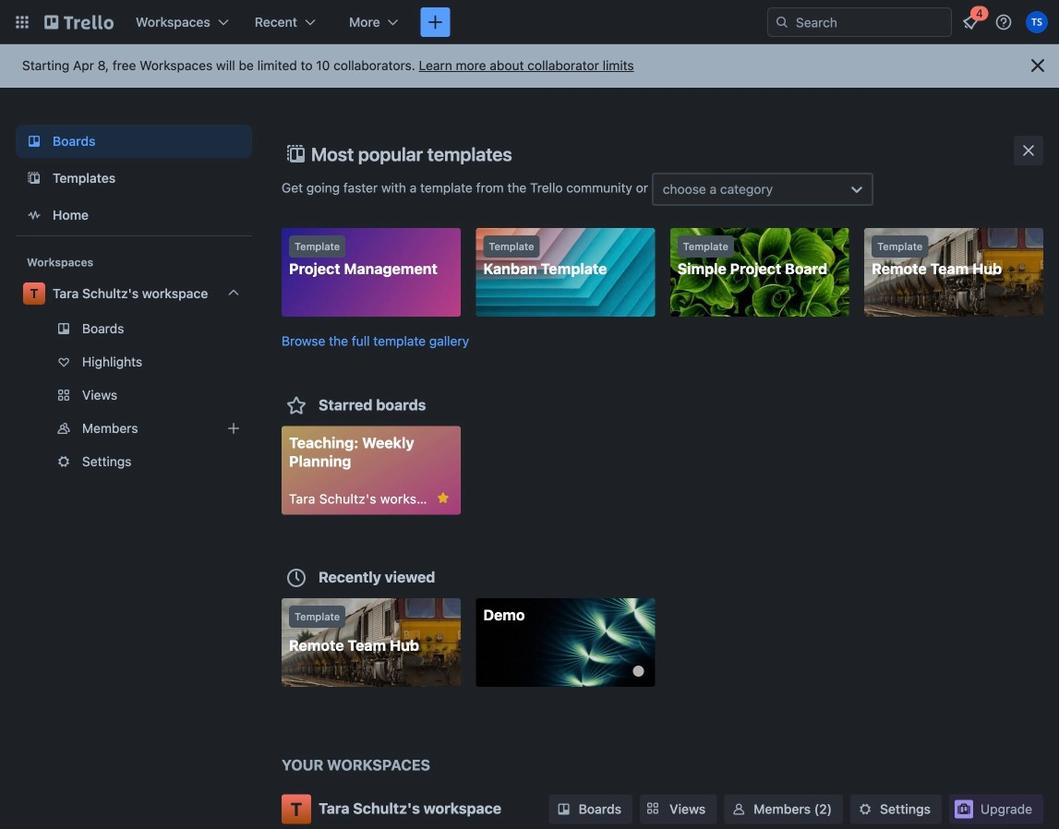 Task type: describe. For each thing, give the bounding box(es) containing it.
3 sm image from the left
[[856, 800, 875, 819]]

tara schultz (taraschultz7) image
[[1026, 11, 1048, 33]]

back to home image
[[44, 7, 114, 37]]

1 sm image from the left
[[555, 800, 573, 819]]

add image
[[223, 417, 245, 440]]

open information menu image
[[994, 13, 1013, 31]]

click to unstar this board. it will be removed from your starred list. image
[[435, 490, 451, 506]]

switch to… image
[[13, 13, 31, 31]]

home image
[[23, 204, 45, 226]]

template board image
[[23, 167, 45, 189]]

4 notifications image
[[959, 11, 982, 33]]



Task type: locate. For each thing, give the bounding box(es) containing it.
0 horizontal spatial sm image
[[555, 800, 573, 819]]

primary element
[[0, 0, 1059, 44]]

create board or workspace image
[[426, 13, 445, 31]]

board image
[[23, 130, 45, 152]]

search image
[[775, 15, 790, 30]]

2 horizontal spatial sm image
[[856, 800, 875, 819]]

1 horizontal spatial sm image
[[730, 800, 748, 819]]

Search field
[[790, 9, 951, 35]]

sm image
[[555, 800, 573, 819], [730, 800, 748, 819], [856, 800, 875, 819]]

2 sm image from the left
[[730, 800, 748, 819]]



Task type: vqa. For each thing, say whether or not it's contained in the screenshot.
Meeting in Text Box
no



